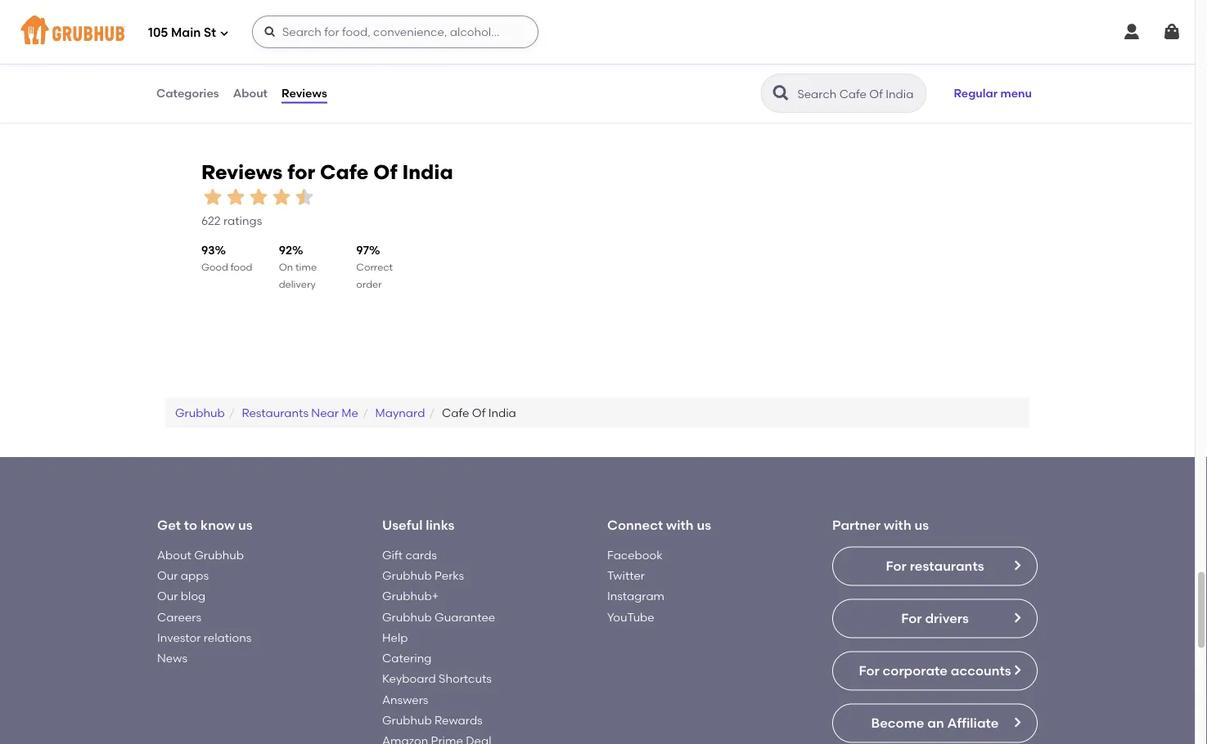 Task type: vqa. For each thing, say whether or not it's contained in the screenshot.
3rd the us from the left
yes



Task type: describe. For each thing, give the bounding box(es) containing it.
0 vertical spatial of
[[373, 161, 397, 184]]

gift cards grubhub perks grubhub+ grubhub guarantee help catering keyboard shortcuts answers grubhub rewards
[[382, 548, 495, 728]]

rewards
[[435, 714, 483, 728]]

know
[[201, 518, 235, 534]]

about grubhub our apps our blog careers investor relations news
[[157, 548, 252, 666]]

622
[[201, 214, 221, 228]]

apps
[[181, 569, 209, 583]]

grubhub down "answers"
[[382, 714, 432, 728]]

catering link
[[382, 652, 432, 666]]

on
[[279, 262, 293, 273]]

relations
[[204, 631, 252, 645]]

get to know us
[[157, 518, 253, 534]]

keyboard shortcuts link
[[382, 673, 492, 686]]

search icon image
[[771, 83, 791, 103]]

perks
[[435, 569, 464, 583]]

about for about grubhub our apps our blog careers investor relations news
[[157, 548, 191, 562]]

grubhub perks link
[[382, 569, 464, 583]]

guarantee
[[435, 610, 495, 624]]

careers
[[157, 610, 201, 624]]

keyboard
[[382, 673, 436, 686]]

twitter
[[607, 569, 645, 583]]

regular menu button
[[946, 75, 1039, 111]]

become
[[871, 716, 924, 732]]

ratings
[[223, 214, 262, 228]]

right image for for drivers
[[1011, 612, 1024, 625]]

answers link
[[382, 693, 428, 707]]

for corporate accounts
[[859, 663, 1011, 679]]

affiliate
[[947, 716, 999, 732]]

622 ratings
[[201, 214, 262, 228]]

facebook twitter instagram youtube
[[607, 548, 665, 624]]

97
[[356, 243, 369, 257]]

me
[[342, 406, 358, 420]]

grubhub link
[[175, 406, 225, 420]]

maynard link
[[375, 406, 425, 420]]

0 horizontal spatial svg image
[[264, 25, 277, 38]]

categories button
[[156, 64, 220, 123]]

right image for for restaurants
[[1011, 559, 1024, 572]]

for for for drivers
[[901, 611, 922, 627]]

2 our from the top
[[157, 590, 178, 604]]

news link
[[157, 652, 187, 666]]

1 vertical spatial india
[[488, 406, 516, 420]]

grubhub guarantee link
[[382, 610, 495, 624]]

1 horizontal spatial svg image
[[1122, 22, 1142, 42]]

us for partner with us
[[915, 518, 929, 534]]

facebook link
[[607, 548, 663, 562]]

help link
[[382, 631, 408, 645]]

92 on time delivery
[[279, 243, 317, 290]]

to
[[184, 518, 197, 534]]

for drivers
[[901, 611, 969, 627]]

1 our from the top
[[157, 569, 178, 583]]

reviews for reviews
[[282, 86, 327, 100]]

for restaurants
[[886, 558, 984, 574]]

about button
[[232, 64, 269, 123]]

restaurants
[[242, 406, 309, 420]]

grubhub rewards link
[[382, 714, 483, 728]]

our blog link
[[157, 590, 206, 604]]

an
[[928, 716, 944, 732]]

93 good food
[[201, 243, 252, 273]]

0 horizontal spatial svg image
[[219, 28, 229, 38]]

for corporate accounts link
[[832, 652, 1038, 691]]

0 horizontal spatial cafe
[[320, 161, 369, 184]]

for drivers link
[[832, 599, 1038, 639]]

drivers
[[925, 611, 969, 627]]

right image for for corporate accounts
[[1011, 664, 1024, 677]]

instagram
[[607, 590, 665, 604]]

grubhub left restaurants on the left of page
[[175, 406, 225, 420]]

105
[[148, 25, 168, 40]]

news
[[157, 652, 187, 666]]

accounts
[[951, 663, 1011, 679]]

gift cards link
[[382, 548, 437, 562]]

0 vertical spatial india
[[402, 161, 453, 184]]

for
[[287, 161, 315, 184]]

1 horizontal spatial cafe
[[442, 406, 469, 420]]

catering
[[382, 652, 432, 666]]

for for for corporate accounts
[[859, 663, 880, 679]]

help
[[382, 631, 408, 645]]



Task type: locate. For each thing, give the bounding box(es) containing it.
for restaurants link
[[832, 547, 1038, 586]]

good
[[201, 262, 228, 273]]

3 us from the left
[[915, 518, 929, 534]]

reviews for cafe of india
[[201, 161, 453, 184]]

for left drivers
[[901, 611, 922, 627]]

menu
[[1001, 86, 1032, 100]]

97 correct order
[[356, 243, 393, 290]]

grubhub down gift cards link
[[382, 569, 432, 583]]

with for connect
[[666, 518, 694, 534]]

categories
[[156, 86, 219, 100]]

us for connect with us
[[697, 518, 711, 534]]

0 vertical spatial cafe
[[320, 161, 369, 184]]

for for for restaurants
[[886, 558, 907, 574]]

1 vertical spatial cafe
[[442, 406, 469, 420]]

cards
[[405, 548, 437, 562]]

0 horizontal spatial us
[[238, 518, 253, 534]]

right image up right image at the bottom right
[[1011, 664, 1024, 677]]

useful links
[[382, 518, 455, 534]]

0 vertical spatial reviews
[[282, 86, 327, 100]]

star icon image
[[201, 186, 224, 209], [224, 186, 247, 209], [247, 186, 270, 209], [270, 186, 293, 209], [293, 186, 316, 209], [293, 186, 316, 209]]

1 us from the left
[[238, 518, 253, 534]]

93
[[201, 243, 215, 257]]

92
[[279, 243, 292, 257]]

reviews button
[[281, 64, 328, 123]]

st
[[204, 25, 216, 40]]

connect with us
[[607, 518, 711, 534]]

us right the know
[[238, 518, 253, 534]]

restaurants near me
[[242, 406, 358, 420]]

maynard
[[375, 406, 425, 420]]

time
[[295, 262, 317, 273]]

right image
[[1011, 717, 1024, 730]]

right image
[[1011, 559, 1024, 572], [1011, 612, 1024, 625], [1011, 664, 1024, 677]]

1 vertical spatial right image
[[1011, 612, 1024, 625]]

1 vertical spatial reviews
[[201, 161, 283, 184]]

about
[[233, 86, 268, 100], [157, 548, 191, 562]]

1 horizontal spatial svg image
[[1162, 22, 1182, 42]]

Search for food, convenience, alcohol... search field
[[252, 16, 539, 48]]

food
[[231, 262, 252, 273]]

blog
[[181, 590, 206, 604]]

our up careers
[[157, 590, 178, 604]]

about for about
[[233, 86, 268, 100]]

1 horizontal spatial about
[[233, 86, 268, 100]]

right image inside "for corporate accounts" link
[[1011, 664, 1024, 677]]

2 vertical spatial right image
[[1011, 664, 1024, 677]]

0 vertical spatial right image
[[1011, 559, 1024, 572]]

reviews up ratings
[[201, 161, 283, 184]]

1 horizontal spatial with
[[884, 518, 912, 534]]

about inside about grubhub our apps our blog careers investor relations news
[[157, 548, 191, 562]]

grubhub
[[175, 406, 225, 420], [194, 548, 244, 562], [382, 569, 432, 583], [382, 610, 432, 624], [382, 714, 432, 728]]

for down partner with us
[[886, 558, 907, 574]]

reviews inside reviews button
[[282, 86, 327, 100]]

with right connect
[[666, 518, 694, 534]]

1 horizontal spatial of
[[472, 406, 486, 420]]

svg image
[[1122, 22, 1142, 42], [264, 25, 277, 38]]

about up our apps link
[[157, 548, 191, 562]]

2 horizontal spatial us
[[915, 518, 929, 534]]

2 right image from the top
[[1011, 612, 1024, 625]]

instagram link
[[607, 590, 665, 604]]

useful
[[382, 518, 423, 534]]

about inside button
[[233, 86, 268, 100]]

2 us from the left
[[697, 518, 711, 534]]

right image inside for drivers link
[[1011, 612, 1024, 625]]

cafe
[[320, 161, 369, 184], [442, 406, 469, 420]]

1 horizontal spatial us
[[697, 518, 711, 534]]

0 horizontal spatial about
[[157, 548, 191, 562]]

us right connect
[[697, 518, 711, 534]]

delivery
[[279, 278, 316, 290]]

us up for restaurants
[[915, 518, 929, 534]]

1 vertical spatial about
[[157, 548, 191, 562]]

partner
[[832, 518, 881, 534]]

3 right image from the top
[[1011, 664, 1024, 677]]

for left corporate
[[859, 663, 880, 679]]

2 vertical spatial for
[[859, 663, 880, 679]]

restaurants
[[910, 558, 984, 574]]

Search Cafe Of India search field
[[796, 86, 921, 101]]

main navigation navigation
[[0, 0, 1195, 64]]

partner with us
[[832, 518, 929, 534]]

cafe right maynard link
[[442, 406, 469, 420]]

us
[[238, 518, 253, 534], [697, 518, 711, 534], [915, 518, 929, 534]]

1 with from the left
[[666, 518, 694, 534]]

about grubhub link
[[157, 548, 244, 562]]

youtube
[[607, 610, 655, 624]]

1 vertical spatial for
[[901, 611, 922, 627]]

with right the partner
[[884, 518, 912, 534]]

reviews right the about button
[[282, 86, 327, 100]]

india
[[402, 161, 453, 184], [488, 406, 516, 420]]

order
[[356, 278, 382, 290]]

0 vertical spatial our
[[157, 569, 178, 583]]

right image up accounts
[[1011, 612, 1024, 625]]

right image inside for restaurants link
[[1011, 559, 1024, 572]]

0 vertical spatial for
[[886, 558, 907, 574]]

svg image
[[1162, 22, 1182, 42], [219, 28, 229, 38]]

of
[[373, 161, 397, 184], [472, 406, 486, 420]]

twitter link
[[607, 569, 645, 583]]

right image right restaurants
[[1011, 559, 1024, 572]]

main
[[171, 25, 201, 40]]

0 horizontal spatial of
[[373, 161, 397, 184]]

1 vertical spatial of
[[472, 406, 486, 420]]

cafe of india
[[442, 406, 516, 420]]

grubhub down the know
[[194, 548, 244, 562]]

near
[[311, 406, 339, 420]]

1 horizontal spatial india
[[488, 406, 516, 420]]

with
[[666, 518, 694, 534], [884, 518, 912, 534]]

grubhub+ link
[[382, 590, 439, 604]]

0 horizontal spatial with
[[666, 518, 694, 534]]

our up our blog 'link'
[[157, 569, 178, 583]]

grubhub+
[[382, 590, 439, 604]]

corporate
[[883, 663, 948, 679]]

1 vertical spatial our
[[157, 590, 178, 604]]

for
[[886, 558, 907, 574], [901, 611, 922, 627], [859, 663, 880, 679]]

cafe right for
[[320, 161, 369, 184]]

shortcuts
[[439, 673, 492, 686]]

regular
[[954, 86, 998, 100]]

with for partner
[[884, 518, 912, 534]]

youtube link
[[607, 610, 655, 624]]

restaurants near me link
[[242, 406, 358, 420]]

105 main st
[[148, 25, 216, 40]]

our
[[157, 569, 178, 583], [157, 590, 178, 604]]

careers link
[[157, 610, 201, 624]]

answers
[[382, 693, 428, 707]]

links
[[426, 518, 455, 534]]

get
[[157, 518, 181, 534]]

correct
[[356, 262, 393, 273]]

0 vertical spatial about
[[233, 86, 268, 100]]

grubhub inside about grubhub our apps our blog careers investor relations news
[[194, 548, 244, 562]]

become an affiliate
[[871, 716, 999, 732]]

1 right image from the top
[[1011, 559, 1024, 572]]

regular menu
[[954, 86, 1032, 100]]

reviews for reviews for cafe of india
[[201, 161, 283, 184]]

facebook
[[607, 548, 663, 562]]

0 horizontal spatial india
[[402, 161, 453, 184]]

connect
[[607, 518, 663, 534]]

become an affiliate link
[[832, 704, 1038, 744]]

2 with from the left
[[884, 518, 912, 534]]

grubhub down grubhub+
[[382, 610, 432, 624]]

about left reviews button
[[233, 86, 268, 100]]

investor
[[157, 631, 201, 645]]

gift
[[382, 548, 403, 562]]

our apps link
[[157, 569, 209, 583]]



